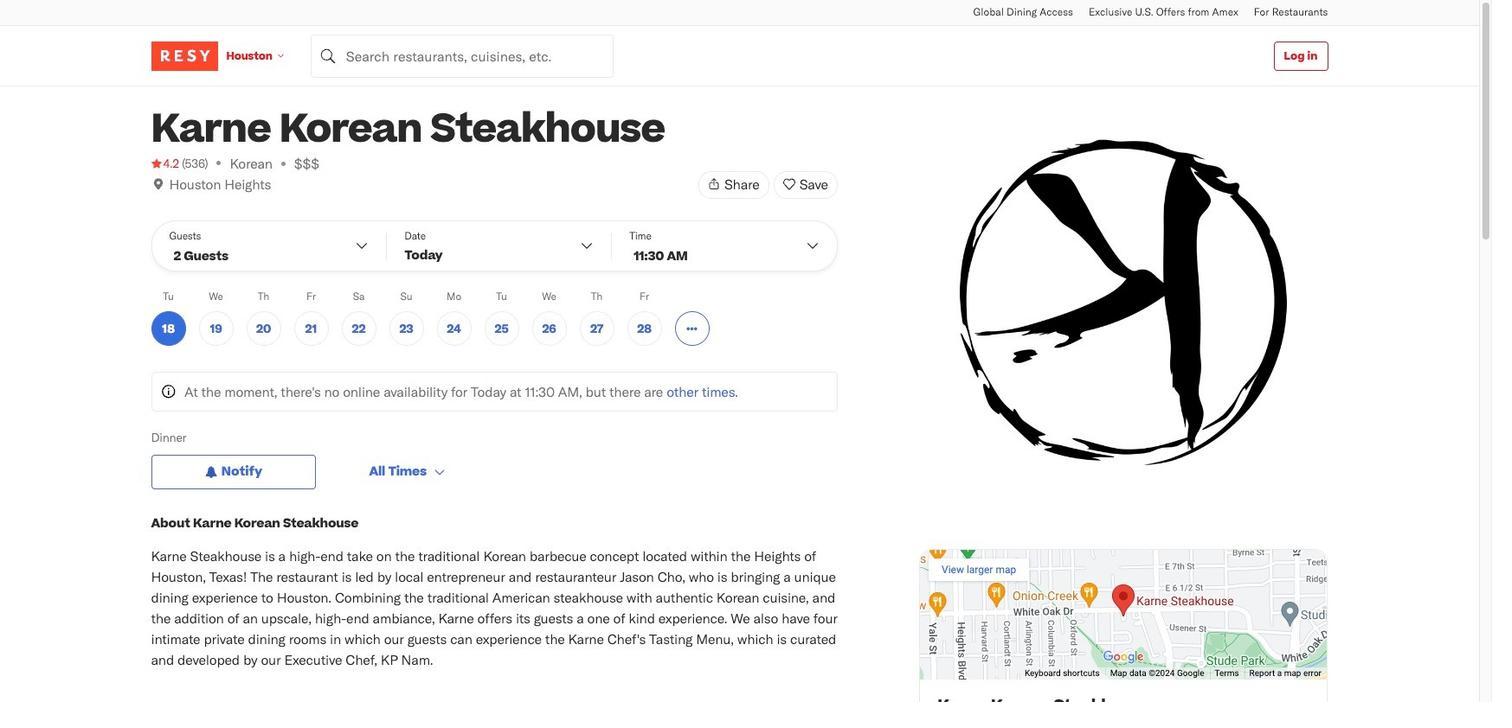 Task type: locate. For each thing, give the bounding box(es) containing it.
Search restaurants, cuisines, etc. text field
[[311, 34, 614, 77]]

None field
[[311, 34, 614, 77]]



Task type: vqa. For each thing, say whether or not it's contained in the screenshot.
THE 4.5 OUT OF 5 STARS icon
no



Task type: describe. For each thing, give the bounding box(es) containing it.
4.2 out of 5 stars image
[[151, 155, 179, 172]]



